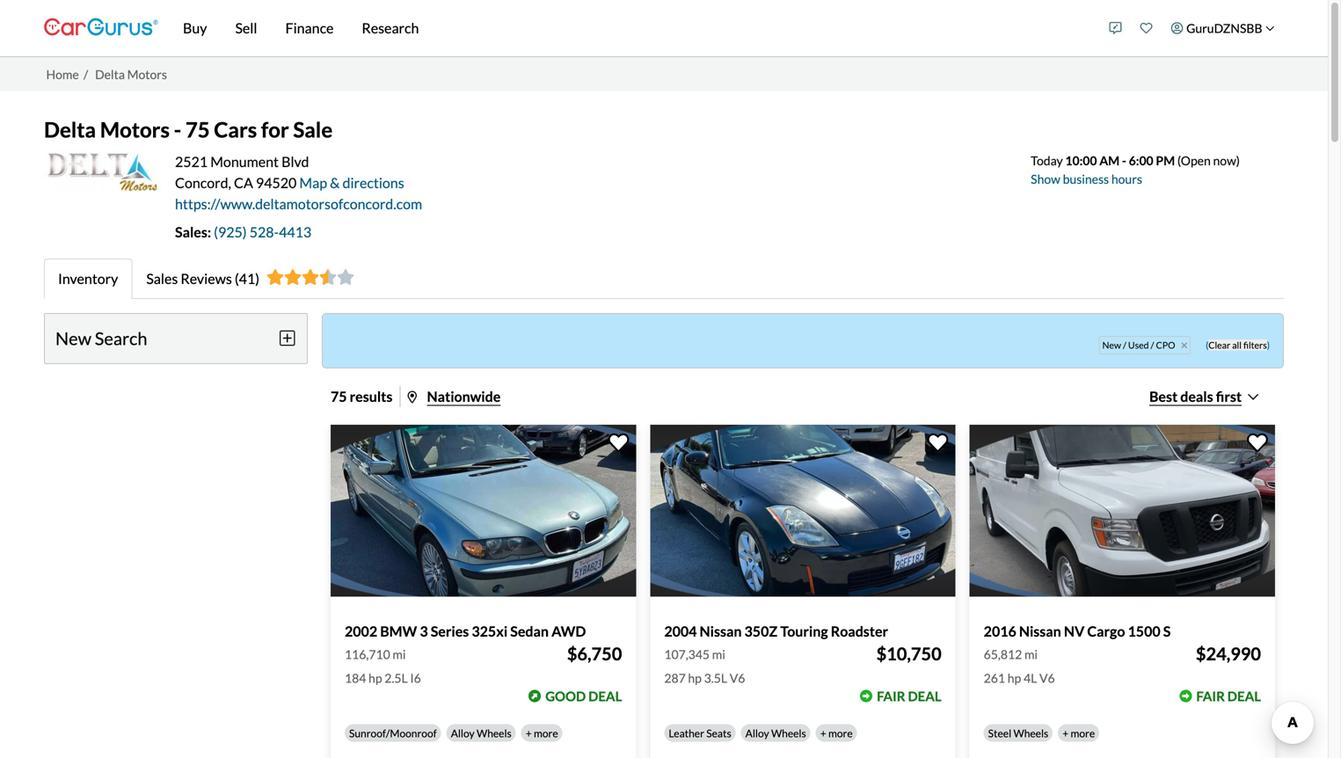 Task type: vqa. For each thing, say whether or not it's contained in the screenshot.
the online inside the start online · price includes $1,000 home delivery 2023 alfa romeo giulia estrema awd
no



Task type: locate. For each thing, give the bounding box(es) containing it.
deal right good
[[588, 688, 622, 704]]

mi up 4l
[[1025, 647, 1038, 662]]

3 wheels from the left
[[1014, 727, 1049, 740]]

mi inside the 65,812 mi 261 hp 4l v6
[[1025, 647, 1038, 662]]

nationwide button
[[427, 388, 501, 405]]

0 horizontal spatial deal
[[588, 688, 622, 704]]

10:00
[[1065, 153, 1097, 168]]

4l
[[1024, 671, 1037, 686]]

1 horizontal spatial alloy
[[746, 727, 769, 740]]

-
[[174, 117, 181, 142], [1122, 153, 1127, 168]]

)
[[1267, 340, 1270, 351]]

v6 right 3.5l
[[730, 671, 745, 686]]

/ left used
[[1123, 340, 1127, 351]]

alloy wheels for $6,750
[[451, 727, 512, 740]]

delta
[[95, 67, 125, 82], [44, 117, 96, 142]]

deal down $10,750
[[908, 688, 942, 704]]

more
[[534, 727, 558, 740], [828, 727, 853, 740], [1071, 727, 1095, 740]]

mi for $10,750
[[712, 647, 725, 662]]

show
[[1031, 171, 1061, 186]]

1 horizontal spatial 75
[[331, 388, 347, 405]]

3 hp from the left
[[1008, 671, 1021, 686]]

i6
[[410, 671, 421, 686]]

1 mi from the left
[[393, 647, 406, 662]]

delta up the delta motors logo
[[44, 117, 96, 142]]

2 save image from the left
[[1247, 433, 1268, 452]]

v6 inside 107,345 mi 287 hp 3.5l v6
[[730, 671, 745, 686]]

75 left results
[[331, 388, 347, 405]]

new left search
[[55, 328, 91, 349]]

3 mi from the left
[[1025, 647, 1038, 662]]

528-
[[250, 223, 279, 240]]

0 horizontal spatial more
[[534, 727, 558, 740]]

1 horizontal spatial wheels
[[771, 727, 806, 740]]

1 horizontal spatial alloy wheels
[[746, 727, 806, 740]]

0 vertical spatial 75
[[185, 117, 210, 142]]

1 horizontal spatial fair deal
[[1196, 688, 1261, 704]]

gurudznsbb
[[1187, 21, 1263, 36]]

1 alloy from the left
[[451, 727, 475, 740]]

0 horizontal spatial alloy
[[451, 727, 475, 740]]

1 vertical spatial motors
[[100, 117, 170, 142]]

tab list
[[44, 258, 1284, 299]]

finance button
[[271, 0, 348, 56]]

research
[[362, 19, 419, 36]]

0 horizontal spatial v6
[[730, 671, 745, 686]]

nissan for $24,990
[[1019, 622, 1061, 640]]

2016 nissan nv cargo 1500 s image
[[970, 425, 1275, 597]]

2 alloy wheels from the left
[[746, 727, 806, 740]]

mi down bmw on the bottom
[[393, 647, 406, 662]]

1 vertical spatial 75
[[331, 388, 347, 405]]

1 horizontal spatial -
[[1122, 153, 1127, 168]]

287
[[664, 671, 686, 686]]

mi
[[393, 647, 406, 662], [712, 647, 725, 662], [1025, 647, 1038, 662]]

1 horizontal spatial v6
[[1040, 671, 1055, 686]]

0 horizontal spatial wheels
[[477, 727, 512, 740]]

/ left cpo
[[1151, 340, 1154, 351]]

v6 for $24,990
[[1040, 671, 1055, 686]]

1 deal from the left
[[588, 688, 622, 704]]

0 horizontal spatial /
[[84, 67, 88, 82]]

/ for new
[[1123, 340, 1127, 351]]

1 more from the left
[[534, 727, 558, 740]]

alloy for $6,750
[[451, 727, 475, 740]]

1 horizontal spatial + more
[[820, 727, 853, 740]]

save image
[[608, 433, 629, 452]]

0 horizontal spatial -
[[174, 117, 181, 142]]

more for $10,750
[[828, 727, 853, 740]]

2016
[[984, 622, 1017, 640]]

3 deal from the left
[[1228, 688, 1261, 704]]

1 horizontal spatial mi
[[712, 647, 725, 662]]

save image
[[928, 433, 949, 452], [1247, 433, 1268, 452]]

2 horizontal spatial mi
[[1025, 647, 1038, 662]]

- right am
[[1122, 153, 1127, 168]]

0 horizontal spatial new
[[55, 328, 91, 349]]

deal for $24,990
[[1228, 688, 1261, 704]]

3 + more from the left
[[1063, 727, 1095, 740]]

fair deal down $24,990
[[1196, 688, 1261, 704]]

v6 inside the 65,812 mi 261 hp 4l v6
[[1040, 671, 1055, 686]]

1 horizontal spatial save image
[[1247, 433, 1268, 452]]

pm
[[1156, 153, 1175, 168]]

2 + more from the left
[[820, 727, 853, 740]]

75
[[185, 117, 210, 142], [331, 388, 347, 405]]

touring
[[780, 622, 828, 640]]

sedan
[[510, 622, 549, 640]]

+
[[526, 727, 532, 740], [820, 727, 826, 740], [1063, 727, 1069, 740]]

0 horizontal spatial fair deal
[[877, 688, 942, 704]]

clear
[[1209, 340, 1231, 351]]

0 horizontal spatial +
[[526, 727, 532, 740]]

1 horizontal spatial new
[[1102, 340, 1121, 351]]

2 horizontal spatial + more
[[1063, 727, 1095, 740]]

2 fair from the left
[[1196, 688, 1225, 704]]

hp inside the 65,812 mi 261 hp 4l v6
[[1008, 671, 1021, 686]]

107,345 mi 287 hp 3.5l v6
[[664, 647, 745, 686]]

0 horizontal spatial fair
[[877, 688, 905, 704]]

+ more
[[526, 727, 558, 740], [820, 727, 853, 740], [1063, 727, 1095, 740]]

fair down $24,990
[[1196, 688, 1225, 704]]

wheels for $6,750
[[477, 727, 512, 740]]

motors down cargurus logo homepage link
[[127, 67, 167, 82]]

2 mi from the left
[[712, 647, 725, 662]]

cargurus logo homepage link image
[[44, 3, 158, 53]]

0 vertical spatial motors
[[127, 67, 167, 82]]

1 vertical spatial -
[[1122, 153, 1127, 168]]

new
[[55, 328, 91, 349], [1102, 340, 1121, 351]]

2004 nissan 350z touring roadster image
[[650, 425, 956, 597]]

$10,750
[[876, 643, 942, 664]]

new left used
[[1102, 340, 1121, 351]]

2 v6 from the left
[[1040, 671, 1055, 686]]

2 horizontal spatial wheels
[[1014, 727, 1049, 740]]

3 + from the left
[[1063, 727, 1069, 740]]

0 horizontal spatial hp
[[369, 671, 382, 686]]

mi inside 107,345 mi 287 hp 3.5l v6
[[712, 647, 725, 662]]

2 nissan from the left
[[1019, 622, 1061, 640]]

+ for $10,750
[[820, 727, 826, 740]]

v6 right 4l
[[1040, 671, 1055, 686]]

1 hp from the left
[[369, 671, 382, 686]]

1 fair deal from the left
[[877, 688, 942, 704]]

hp for $24,990
[[1008, 671, 1021, 686]]

nissan for $10,750
[[700, 622, 742, 640]]

75 up 2521
[[185, 117, 210, 142]]

delta down cargurus logo homepage link
[[95, 67, 125, 82]]

0 horizontal spatial save image
[[928, 433, 949, 452]]

nissan
[[700, 622, 742, 640], [1019, 622, 1061, 640]]

0 horizontal spatial + more
[[526, 727, 558, 740]]

delta motors logo image
[[44, 151, 162, 191]]

1 horizontal spatial hp
[[688, 671, 702, 686]]

+ more for $6,750
[[526, 727, 558, 740]]

- up 2521
[[174, 117, 181, 142]]

350z
[[745, 622, 778, 640]]

hp inside '116,710 mi 184 hp 2.5l i6'
[[369, 671, 382, 686]]

fair down $10,750
[[877, 688, 905, 704]]

2 alloy from the left
[[746, 727, 769, 740]]

gurudznsbb menu item
[[1162, 4, 1284, 53]]

today 10:00 am - 6:00 pm (open now) show business hours
[[1031, 153, 1240, 186]]

2 deal from the left
[[908, 688, 942, 704]]

ca
[[234, 174, 253, 191]]

0 vertical spatial -
[[174, 117, 181, 142]]

1 horizontal spatial more
[[828, 727, 853, 740]]

sale
[[293, 117, 333, 142]]

alloy right seats on the right of page
[[746, 727, 769, 740]]

1 horizontal spatial nissan
[[1019, 622, 1061, 640]]

261
[[984, 671, 1005, 686]]

1 save image from the left
[[928, 433, 949, 452]]

menu bar
[[158, 0, 1100, 56]]

1 horizontal spatial +
[[820, 727, 826, 740]]

0 vertical spatial delta
[[95, 67, 125, 82]]

monument
[[210, 153, 279, 170]]

1 v6 from the left
[[730, 671, 745, 686]]

2 fair deal from the left
[[1196, 688, 1261, 704]]

fair deal
[[877, 688, 942, 704], [1196, 688, 1261, 704]]

alloy wheels
[[451, 727, 512, 740], [746, 727, 806, 740]]

motors up the delta motors logo
[[100, 117, 170, 142]]

alloy right sunroof/moonroof
[[451, 727, 475, 740]]

fair deal down $10,750
[[877, 688, 942, 704]]

2 + from the left
[[820, 727, 826, 740]]

0 horizontal spatial alloy wheels
[[451, 727, 512, 740]]

107,345
[[664, 647, 710, 662]]

0 horizontal spatial nissan
[[700, 622, 742, 640]]

home link
[[46, 67, 79, 82]]

hp for $6,750
[[369, 671, 382, 686]]

deal down $24,990
[[1228, 688, 1261, 704]]

sell
[[235, 19, 257, 36]]

1 fair from the left
[[877, 688, 905, 704]]

nissan left nv
[[1019, 622, 1061, 640]]

1 horizontal spatial fair
[[1196, 688, 1225, 704]]

2 wheels from the left
[[771, 727, 806, 740]]

2 horizontal spatial /
[[1151, 340, 1154, 351]]

6:00
[[1129, 153, 1154, 168]]

nissan up 107,345 mi 287 hp 3.5l v6
[[700, 622, 742, 640]]

1 horizontal spatial /
[[1123, 340, 1127, 351]]

3.5l
[[704, 671, 727, 686]]

1 + more from the left
[[526, 727, 558, 740]]

mi for $24,990
[[1025, 647, 1038, 662]]

fair
[[877, 688, 905, 704], [1196, 688, 1225, 704]]

new for new search
[[55, 328, 91, 349]]

1 horizontal spatial deal
[[908, 688, 942, 704]]

94520
[[256, 174, 297, 191]]

good deal
[[545, 688, 622, 704]]

hp inside 107,345 mi 287 hp 3.5l v6
[[688, 671, 702, 686]]

deal
[[588, 688, 622, 704], [908, 688, 942, 704], [1228, 688, 1261, 704]]

hp
[[369, 671, 382, 686], [688, 671, 702, 686], [1008, 671, 1021, 686]]

2521 monument blvd concord, ca 94520 map & directions https://www.deltamotorsofconcord.com
[[175, 153, 422, 212]]

sales
[[146, 270, 178, 287]]

2 horizontal spatial hp
[[1008, 671, 1021, 686]]

v6 for $10,750
[[730, 671, 745, 686]]

2 horizontal spatial deal
[[1228, 688, 1261, 704]]

alloy
[[451, 727, 475, 740], [746, 727, 769, 740]]

/
[[84, 67, 88, 82], [1123, 340, 1127, 351], [1151, 340, 1154, 351]]

1 wheels from the left
[[477, 727, 512, 740]]

hp left 4l
[[1008, 671, 1021, 686]]

menu bar containing buy
[[158, 0, 1100, 56]]

2521
[[175, 153, 208, 170]]

hp right 287
[[688, 671, 702, 686]]

mi inside '116,710 mi 184 hp 2.5l i6'
[[393, 647, 406, 662]]

results
[[350, 388, 393, 405]]

series
[[431, 622, 469, 640]]

new inside button
[[1102, 340, 1121, 351]]

hp right the 184
[[369, 671, 382, 686]]

2 horizontal spatial +
[[1063, 727, 1069, 740]]

&
[[330, 174, 340, 191]]

/ right home link
[[84, 67, 88, 82]]

motors
[[127, 67, 167, 82], [100, 117, 170, 142]]

1 alloy wheels from the left
[[451, 727, 512, 740]]

mi up 3.5l
[[712, 647, 725, 662]]

2 hp from the left
[[688, 671, 702, 686]]

1 nissan from the left
[[700, 622, 742, 640]]

2 horizontal spatial more
[[1071, 727, 1095, 740]]

+ for $6,750
[[526, 727, 532, 740]]

save image for $10,750
[[928, 433, 949, 452]]

0 horizontal spatial mi
[[393, 647, 406, 662]]

2 more from the left
[[828, 727, 853, 740]]

1 + from the left
[[526, 727, 532, 740]]

wheels
[[477, 727, 512, 740], [771, 727, 806, 740], [1014, 727, 1049, 740]]

https://www.deltamotorsofconcord.com
[[175, 195, 422, 212]]

map
[[299, 174, 327, 191]]

bmw
[[380, 622, 417, 640]]

sales reviews                      (41)
[[146, 270, 259, 287]]



Task type: describe. For each thing, give the bounding box(es) containing it.
buy button
[[169, 0, 221, 56]]

sunroof/moonroof
[[349, 727, 437, 740]]

hp for $10,750
[[688, 671, 702, 686]]

2002 bmw 3 series 325xi sedan awd
[[345, 622, 586, 640]]

sales: (925) 528-4413
[[175, 223, 312, 240]]

business
[[1063, 171, 1109, 186]]

fair for $24,990
[[1196, 688, 1225, 704]]

wheels for $10,750
[[771, 727, 806, 740]]

3 more from the left
[[1071, 727, 1095, 740]]

65,812 mi 261 hp 4l v6
[[984, 647, 1055, 686]]

(925)
[[214, 223, 247, 240]]

search
[[95, 328, 147, 349]]

show business hours button
[[1031, 171, 1142, 186]]

1500
[[1128, 622, 1161, 640]]

2.5l
[[385, 671, 408, 686]]

clear all filters button
[[1209, 340, 1267, 351]]

- inside today 10:00 am - 6:00 pm (open now) show business hours
[[1122, 153, 1127, 168]]

( clear all filters )
[[1206, 340, 1270, 351]]

new / used / cpo
[[1102, 340, 1175, 351]]

awd
[[552, 622, 586, 640]]

nationwide
[[427, 388, 501, 405]]

1 vertical spatial delta
[[44, 117, 96, 142]]

nv
[[1064, 622, 1085, 640]]

fair deal for $10,750
[[877, 688, 942, 704]]

4413
[[279, 223, 312, 240]]

saved cars image
[[1140, 22, 1153, 34]]

delta motors - 75 cars for sale
[[44, 117, 333, 142]]

(open
[[1178, 153, 1211, 168]]

/ for home
[[84, 67, 88, 82]]

mi for $6,750
[[393, 647, 406, 662]]

2016 nissan nv cargo 1500 s
[[984, 622, 1171, 640]]

https://www.deltamotorsofconcord.com link
[[175, 195, 422, 212]]

2004 nissan 350z touring roadster
[[664, 622, 888, 640]]

map marker alt image
[[408, 391, 417, 403]]

buy
[[183, 19, 207, 36]]

new for new / used / cpo
[[1102, 340, 1121, 351]]

deal for $6,750
[[588, 688, 622, 704]]

research button
[[348, 0, 433, 56]]

184
[[345, 671, 366, 686]]

cargo
[[1087, 622, 1125, 640]]

user icon image
[[1171, 22, 1183, 34]]

directions
[[343, 174, 404, 191]]

add a car review image
[[1110, 22, 1122, 34]]

steel wheels
[[988, 727, 1049, 740]]

116,710 mi 184 hp 2.5l i6
[[345, 647, 421, 686]]

leather seats
[[669, 727, 731, 740]]

blvd
[[282, 153, 309, 170]]

leather
[[669, 727, 704, 740]]

(41)
[[235, 270, 259, 287]]

new / used / cpo button
[[1099, 336, 1191, 354]]

cargurus logo homepage link link
[[44, 3, 158, 53]]

gurudznsbb button
[[1162, 4, 1284, 53]]

hours
[[1112, 171, 1142, 186]]

2002 bmw 3 series 325xi sedan awd image
[[331, 425, 636, 597]]

cars
[[214, 117, 257, 142]]

cpo
[[1156, 340, 1175, 351]]

all
[[1232, 340, 1242, 351]]

65,812
[[984, 647, 1022, 662]]

116,710
[[345, 647, 390, 662]]

2004
[[664, 622, 697, 640]]

$6,750
[[567, 643, 622, 664]]

s
[[1163, 622, 1171, 640]]

more for $6,750
[[534, 727, 558, 740]]

+ more for $10,750
[[820, 727, 853, 740]]

gurudznsbb menu
[[1100, 4, 1284, 53]]

alloy for $10,750
[[746, 727, 769, 740]]

75 results
[[331, 388, 393, 405]]

$24,990
[[1196, 643, 1261, 664]]

0 horizontal spatial 75
[[185, 117, 210, 142]]

325xi
[[472, 622, 508, 640]]

deal for $10,750
[[908, 688, 942, 704]]

save image for $24,990
[[1247, 433, 1268, 452]]

now)
[[1213, 153, 1240, 168]]

2002
[[345, 622, 377, 640]]

fair deal for $24,990
[[1196, 688, 1261, 704]]

used
[[1128, 340, 1149, 351]]

map & directions link
[[299, 174, 404, 191]]

concord,
[[175, 174, 231, 191]]

steel
[[988, 727, 1012, 740]]

home
[[46, 67, 79, 82]]

filters
[[1244, 340, 1267, 351]]

home / delta motors
[[46, 67, 167, 82]]

tab list containing inventory
[[44, 258, 1284, 299]]

finance
[[285, 19, 334, 36]]

roadster
[[831, 622, 888, 640]]

for
[[261, 117, 289, 142]]

alloy wheels for $10,750
[[746, 727, 806, 740]]

sell button
[[221, 0, 271, 56]]

3
[[420, 622, 428, 640]]

(
[[1206, 340, 1209, 351]]

am
[[1100, 153, 1120, 168]]

chevron down image
[[1266, 24, 1275, 33]]

good
[[545, 688, 586, 704]]

sales:
[[175, 223, 211, 240]]

today
[[1031, 153, 1063, 168]]

fair for $10,750
[[877, 688, 905, 704]]

seats
[[706, 727, 731, 740]]

reviews
[[181, 270, 232, 287]]



